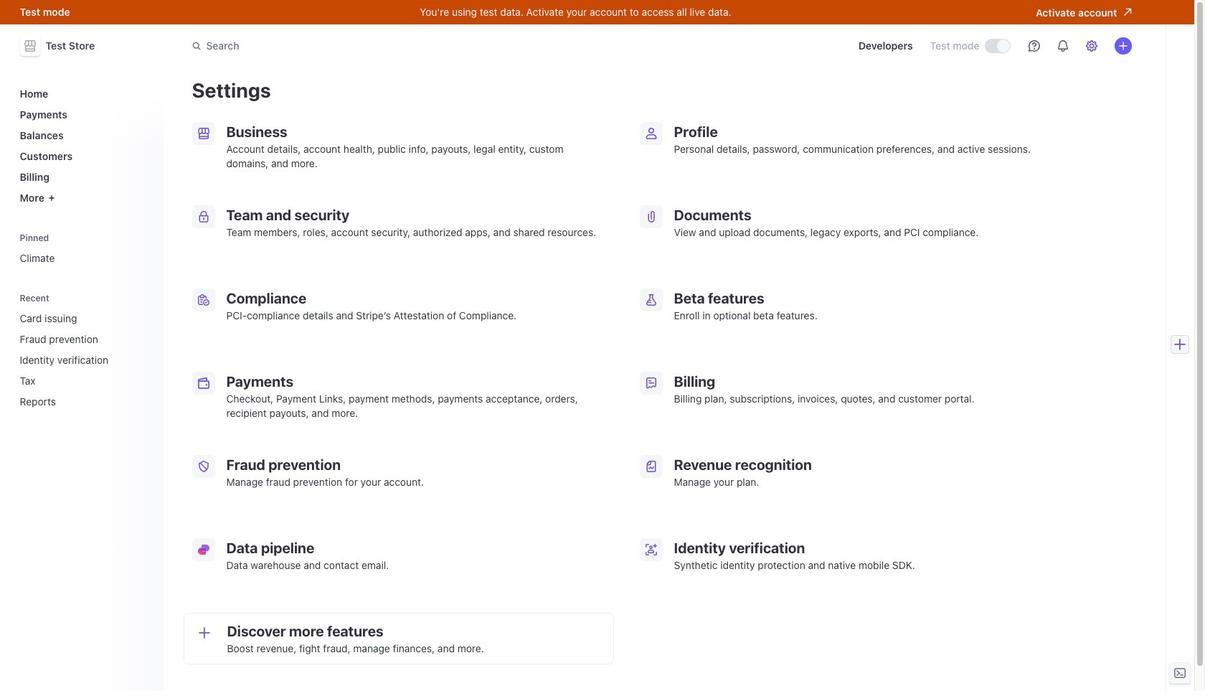 Task type: locate. For each thing, give the bounding box(es) containing it.
None search field
[[183, 33, 588, 59]]

settings image
[[1086, 40, 1098, 52]]

2 recent element from the top
[[14, 307, 155, 413]]

notifications image
[[1058, 40, 1069, 52]]

recent element
[[14, 288, 155, 413], [14, 307, 155, 413]]

core navigation links element
[[14, 82, 155, 210]]

Search text field
[[183, 33, 588, 59]]



Task type: vqa. For each thing, say whether or not it's contained in the screenshot.
Search text field
yes



Task type: describe. For each thing, give the bounding box(es) containing it.
edit pins image
[[140, 234, 149, 242]]

1 recent element from the top
[[14, 288, 155, 413]]

help image
[[1029, 40, 1040, 52]]

Test mode checkbox
[[986, 40, 1010, 52]]

clear history image
[[140, 294, 149, 303]]

pinned element
[[14, 228, 155, 270]]



